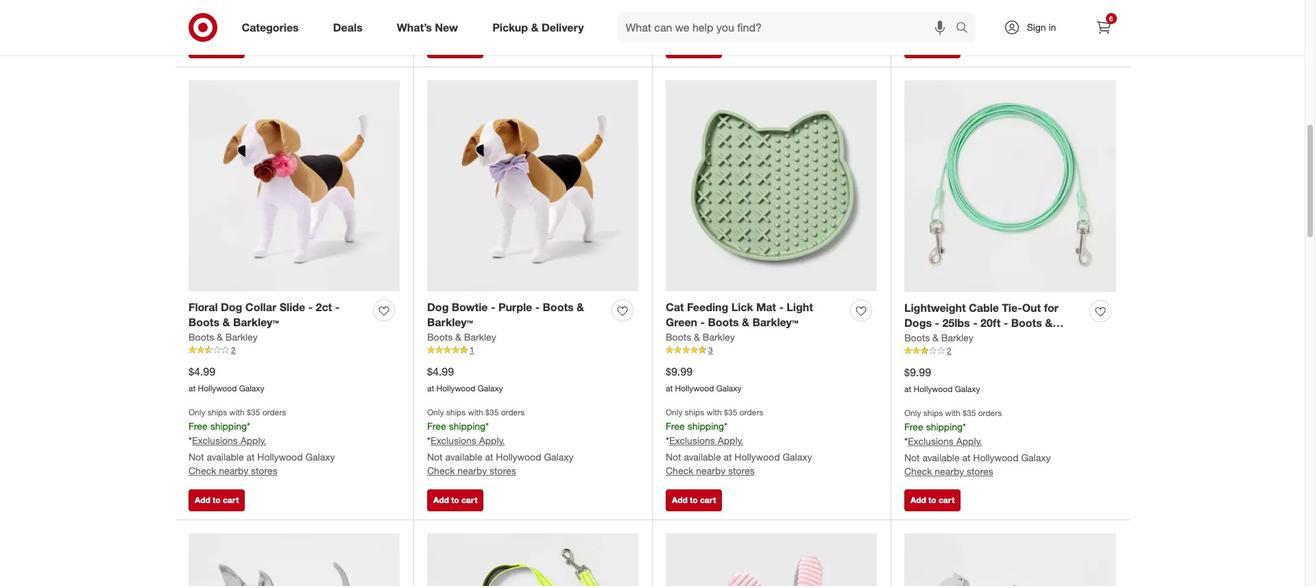 Task type: vqa. For each thing, say whether or not it's contained in the screenshot.
cart item ready to fulfill group containing Rockit Miniature Apples - 3lb Bag
no



Task type: describe. For each thing, give the bounding box(es) containing it.
only for dog bowtie - purple - boots & barkley™
[[427, 408, 444, 418]]

orders for -
[[740, 408, 764, 418]]

only for floral dog collar slide - 2ct - boots & barkley™
[[189, 408, 205, 418]]

What can we help you find? suggestions appear below search field
[[618, 12, 959, 43]]

check for cat feeding lick mat - light green - boots & barkley™
[[666, 465, 694, 477]]

categories
[[242, 20, 299, 34]]

$4.99 at hollywood galaxy for boots
[[189, 365, 264, 394]]

cat feeding lick mat - light green - boots & barkley™ link
[[666, 300, 845, 331]]

collar
[[245, 300, 277, 314]]

exclusions apply. button for cat feeding lick mat - light green - boots & barkley™
[[669, 434, 744, 448]]

available for lightweight cable tie-out for dogs - 25lbs - 20ft - boots & barkley™
[[923, 452, 960, 464]]

floral dog collar slide - 2ct - boots & barkley™
[[189, 300, 340, 330]]

mat
[[757, 300, 777, 314]]

dog inside floral dog collar slide - 2ct - boots & barkley™
[[221, 300, 242, 314]]

only ships with $35 orders free shipping * * exclusions apply. not available at hollywood galaxy check nearby stores for barkley™
[[427, 408, 574, 477]]

stores for floral dog collar slide - 2ct - boots & barkley™
[[251, 465, 278, 477]]

orders for boots
[[263, 408, 286, 418]]

$35 for -
[[724, 408, 738, 418]]

available for cat feeding lick mat - light green - boots & barkley™
[[684, 451, 721, 463]]

ships for boots
[[208, 408, 227, 418]]

only ships with $35 orders free shipping * * exclusions apply. not available at hollywood galaxy check nearby stores for boots
[[189, 408, 335, 477]]

- left "purple"
[[491, 300, 496, 314]]

barkley for -
[[703, 332, 735, 343]]

deals link
[[322, 12, 380, 43]]

dogs
[[905, 317, 932, 330]]

only for lightweight cable tie-out for dogs - 25lbs - 20ft - boots & barkley™
[[905, 408, 922, 419]]

apply. for floral dog collar slide - 2ct - boots & barkley™
[[241, 435, 266, 447]]

1 horizontal spatial in
[[1049, 21, 1057, 33]]

dog bowtie - purple - boots & barkley™
[[427, 300, 584, 330]]

bowtie
[[452, 300, 488, 314]]

lightweight cable tie-out for dogs - 25lbs - 20ft - boots & barkley™
[[905, 301, 1059, 346]]

pickup
[[493, 20, 528, 34]]

check nearby stores button for lightweight cable tie-out for dogs - 25lbs - 20ft - boots & barkley™
[[905, 465, 994, 479]]

$4.99 at hollywood galaxy for barkley™
[[427, 365, 503, 394]]

apply. for cat feeding lick mat - light green - boots & barkley™
[[718, 435, 744, 447]]

6 link
[[1089, 12, 1119, 43]]

not available in stores
[[905, 11, 999, 23]]

sign in
[[1027, 21, 1057, 33]]

tie-
[[1002, 301, 1023, 315]]

dog inside dog bowtie - purple - boots & barkley™
[[427, 300, 449, 314]]

2 link for 20ft
[[905, 345, 1117, 357]]

orders for barkley™
[[501, 408, 525, 418]]

stores for cat feeding lick mat - light green - boots & barkley™
[[729, 465, 755, 477]]

exclusions for dog bowtie - purple - boots & barkley™
[[431, 435, 477, 447]]

3
[[709, 345, 713, 356]]

pickup & delivery
[[493, 20, 584, 34]]

stores for lightweight cable tie-out for dogs - 25lbs - 20ft - boots & barkley™
[[967, 466, 994, 478]]

available for dog bowtie - purple - boots & barkley™
[[445, 451, 483, 463]]

exclusions for lightweight cable tie-out for dogs - 25lbs - 20ft - boots & barkley™
[[908, 436, 954, 447]]

0 horizontal spatial in
[[963, 11, 970, 23]]

20ft
[[981, 317, 1001, 330]]

2 link for barkley™
[[189, 345, 400, 357]]

deals
[[333, 20, 363, 34]]

free for dog bowtie - purple - boots & barkley™
[[427, 421, 446, 432]]

& inside lightweight cable tie-out for dogs - 25lbs - 20ft - boots & barkley™
[[1046, 317, 1053, 330]]

nearby for floral dog collar slide - 2ct - boots & barkley™
[[219, 465, 248, 477]]

& inside dog bowtie - purple - boots & barkley™
[[577, 300, 584, 314]]

free for lightweight cable tie-out for dogs - 25lbs - 20ft - boots & barkley™
[[905, 421, 924, 433]]

boots & barkley for -
[[666, 332, 735, 343]]

available for floral dog collar slide - 2ct - boots & barkley™
[[207, 451, 244, 463]]

out
[[1023, 301, 1041, 315]]

floral
[[189, 300, 218, 314]]

lightweight cable tie-out for dogs - 25lbs - 20ft - boots & barkley™ link
[[905, 300, 1085, 346]]

check nearby stores
[[427, 12, 516, 24]]

lick
[[732, 300, 754, 314]]

barkley™ inside lightweight cable tie-out for dogs - 25lbs - 20ft - boots & barkley™
[[905, 332, 951, 346]]

& inside floral dog collar slide - 2ct - boots & barkley™
[[223, 316, 230, 330]]

slide
[[280, 300, 305, 314]]

orders for 25lbs
[[979, 408, 1002, 419]]

- down feeding
[[701, 316, 705, 330]]

3 link
[[666, 345, 877, 357]]

boots & barkley for barkley™
[[427, 332, 496, 343]]

1 link
[[427, 345, 639, 357]]

what's
[[397, 20, 432, 34]]

$4.99 for dog bowtie - purple - boots & barkley™
[[427, 365, 454, 379]]

exclusions apply. button for dog bowtie - purple - boots & barkley™
[[431, 434, 505, 448]]

2 for $9.99
[[947, 346, 952, 356]]

boots inside lightweight cable tie-out for dogs - 25lbs - 20ft - boots & barkley™
[[1012, 317, 1043, 330]]

nearby for lightweight cable tie-out for dogs - 25lbs - 20ft - boots & barkley™
[[935, 466, 965, 478]]

- right the 2ct in the left of the page
[[335, 300, 340, 314]]

- right 20ft
[[1004, 317, 1009, 330]]

$35 for 25lbs
[[963, 408, 976, 419]]

search button
[[950, 12, 983, 45]]

not for dog bowtie - purple - boots & barkley™
[[427, 451, 443, 463]]

with for barkley™
[[468, 408, 483, 418]]

& inside cat feeding lick mat - light green - boots & barkley™
[[742, 316, 750, 330]]



Task type: locate. For each thing, give the bounding box(es) containing it.
0 horizontal spatial 2 link
[[189, 345, 400, 357]]

$35
[[247, 408, 260, 418], [486, 408, 499, 418], [724, 408, 738, 418], [963, 408, 976, 419]]

with for 25lbs
[[946, 408, 961, 419]]

25lbs
[[943, 317, 970, 330]]

in
[[963, 11, 970, 23], [1049, 21, 1057, 33]]

boots & barkley link up 1
[[427, 331, 496, 345]]

1 $4.99 from the left
[[189, 365, 215, 379]]

cat
[[666, 300, 684, 314]]

ships for 25lbs
[[924, 408, 943, 419]]

2 down floral dog collar slide - 2ct - boots & barkley™
[[231, 345, 236, 356]]

check for dog bowtie - purple - boots & barkley™
[[427, 465, 455, 477]]

0 horizontal spatial $9.99
[[666, 365, 693, 379]]

hollywood
[[198, 384, 237, 394], [437, 384, 476, 394], [675, 384, 714, 394], [914, 384, 953, 395], [257, 451, 303, 463], [496, 451, 542, 463], [735, 451, 780, 463], [974, 452, 1019, 464]]

2 down 25lbs
[[947, 346, 952, 356]]

check nearby stores button for cat feeding lick mat - light green - boots & barkley™
[[666, 464, 755, 478]]

boots & barkley down the floral
[[189, 332, 258, 343]]

dog left bowtie
[[427, 300, 449, 314]]

delivery
[[542, 20, 584, 34]]

ships for barkley™
[[446, 408, 466, 418]]

$4.99 at hollywood galaxy
[[189, 365, 264, 394], [427, 365, 503, 394]]

boots & barkley down 25lbs
[[905, 332, 974, 344]]

with
[[230, 408, 245, 418], [468, 408, 483, 418], [707, 408, 722, 418], [946, 408, 961, 419]]

1 horizontal spatial $9.99 at hollywood galaxy
[[905, 366, 981, 395]]

1 dog from the left
[[221, 300, 242, 314]]

barkley™
[[233, 316, 279, 330], [427, 316, 473, 330], [753, 316, 799, 330], [905, 332, 951, 346]]

0 horizontal spatial 2
[[231, 345, 236, 356]]

cat feeding lick mat - light green - boots & barkley™ image
[[666, 80, 877, 292], [666, 80, 877, 292]]

what's new link
[[385, 12, 475, 43]]

barkley™ down collar
[[233, 316, 279, 330]]

not for floral dog collar slide - 2ct - boots & barkley™
[[189, 451, 204, 463]]

0 horizontal spatial $9.99 at hollywood galaxy
[[666, 365, 742, 394]]

2 link down 20ft
[[905, 345, 1117, 357]]

lightweight cable tie-out for dogs - 25lbs - 20ft - boots & barkley™ image
[[905, 80, 1117, 292], [905, 80, 1117, 292]]

boots & barkley link for barkley™
[[427, 331, 496, 345]]

purple
[[499, 300, 532, 314]]

6
[[1110, 14, 1114, 23]]

exclusions apply. button for floral dog collar slide - 2ct - boots & barkley™
[[192, 434, 266, 448]]

apply. for dog bowtie - purple - boots & barkley™
[[479, 435, 505, 447]]

boots & barkley
[[189, 332, 258, 343], [427, 332, 496, 343], [666, 332, 735, 343], [905, 332, 974, 344]]

free
[[189, 421, 208, 432], [427, 421, 446, 432], [666, 421, 685, 432], [905, 421, 924, 433]]

$9.99
[[666, 365, 693, 379], [905, 366, 932, 380]]

- down lightweight
[[935, 317, 940, 330]]

dog bowtie - purple - boots & barkley™ image
[[427, 80, 639, 292], [427, 80, 639, 292]]

nearby
[[458, 12, 487, 24], [219, 465, 248, 477], [458, 465, 487, 477], [696, 465, 726, 477], [935, 466, 965, 478]]

boots inside dog bowtie - purple - boots & barkley™
[[543, 300, 574, 314]]

check nearby stores button for floral dog collar slide - 2ct - boots & barkley™
[[189, 464, 278, 478]]

not for lightweight cable tie-out for dogs - 25lbs - 20ft - boots & barkley™
[[905, 452, 920, 464]]

dog backpack harness attachment - gray - boots & barkley™ image
[[905, 534, 1117, 587], [905, 534, 1117, 587]]

$9.99 for lightweight cable tie-out for dogs - 25lbs - 20ft - boots & barkley™
[[905, 366, 932, 380]]

add
[[195, 42, 210, 52], [672, 42, 688, 52], [911, 42, 927, 52], [195, 495, 210, 505], [434, 495, 449, 505], [672, 495, 688, 505], [911, 495, 927, 505]]

apply.
[[241, 2, 266, 13], [241, 435, 266, 447], [479, 435, 505, 447], [718, 435, 744, 447], [957, 436, 983, 447]]

free for cat feeding lick mat - light green - boots & barkley™
[[666, 421, 685, 432]]

boots & barkley link for -
[[666, 331, 735, 345]]

with for -
[[707, 408, 722, 418]]

only ships with $35 orders free shipping * * exclusions apply. not available at hollywood galaxy check nearby stores for 25lbs
[[905, 408, 1051, 478]]

green
[[666, 316, 698, 330]]

barkley™ inside cat feeding lick mat - light green - boots & barkley™
[[753, 316, 799, 330]]

1 horizontal spatial $4.99
[[427, 365, 454, 379]]

with for boots
[[230, 408, 245, 418]]

$9.99 at hollywood galaxy
[[666, 365, 742, 394], [905, 366, 981, 395]]

shipping
[[210, 421, 247, 432], [449, 421, 486, 432], [688, 421, 724, 432], [926, 421, 963, 433]]

sign in link
[[992, 12, 1078, 43]]

apply. for lightweight cable tie-out for dogs - 25lbs - 20ft - boots & barkley™
[[957, 436, 983, 447]]

boots
[[543, 300, 574, 314], [189, 316, 220, 330], [708, 316, 739, 330], [1012, 317, 1043, 330], [189, 332, 214, 343], [427, 332, 453, 343], [666, 332, 692, 343], [905, 332, 930, 344]]

search
[[950, 22, 983, 35]]

barkley
[[226, 332, 258, 343], [464, 332, 496, 343], [703, 332, 735, 343], [942, 332, 974, 344]]

$35 for barkley™
[[486, 408, 499, 418]]

sign
[[1027, 21, 1047, 33]]

boots & barkley for 25lbs
[[905, 332, 974, 344]]

exclusions
[[192, 2, 238, 13], [192, 435, 238, 447], [431, 435, 477, 447], [669, 435, 715, 447], [908, 436, 954, 447]]

barkley™ down bowtie
[[427, 316, 473, 330]]

furry bunny slipper dog toy - s - boots & barkley™ image
[[666, 534, 877, 587], [666, 534, 877, 587]]

barkley for barkley™
[[464, 332, 496, 343]]

2
[[231, 345, 236, 356], [947, 346, 952, 356]]

ships for -
[[685, 408, 705, 418]]

barkley up 1
[[464, 332, 496, 343]]

boots & barkley up 1
[[427, 332, 496, 343]]

2 dog from the left
[[427, 300, 449, 314]]

2 for $4.99
[[231, 345, 236, 356]]

$4.99 for floral dog collar slide - 2ct - boots & barkley™
[[189, 365, 215, 379]]

stores for dog bowtie - purple - boots & barkley™
[[490, 465, 516, 477]]

dog bowtie - purple - boots & barkley™ link
[[427, 300, 606, 331]]

galaxy
[[239, 384, 264, 394], [478, 384, 503, 394], [717, 384, 742, 394], [955, 384, 981, 395], [306, 451, 335, 463], [544, 451, 574, 463], [783, 451, 813, 463], [1022, 452, 1051, 464]]

barkley for boots
[[226, 332, 258, 343]]

*
[[189, 2, 192, 13], [247, 421, 250, 432], [486, 421, 489, 432], [724, 421, 728, 432], [963, 421, 967, 433], [189, 435, 192, 447], [427, 435, 431, 447], [666, 435, 669, 447], [905, 436, 908, 447]]

comfort reflective dog leash - boots & barkley™ image
[[427, 534, 639, 587], [427, 534, 639, 587]]

new
[[435, 20, 458, 34]]

barkley down 25lbs
[[942, 332, 974, 344]]

check nearby stores button for dog bowtie - purple - boots & barkley™
[[427, 464, 516, 478]]

1 horizontal spatial 2
[[947, 346, 952, 356]]

at
[[189, 384, 196, 394], [427, 384, 434, 394], [666, 384, 673, 394], [905, 384, 912, 395], [247, 451, 255, 463], [485, 451, 494, 463], [724, 451, 732, 463], [963, 452, 971, 464]]

-
[[308, 300, 313, 314], [335, 300, 340, 314], [491, 300, 496, 314], [535, 300, 540, 314], [780, 300, 784, 314], [701, 316, 705, 330], [935, 317, 940, 330], [973, 317, 978, 330], [1004, 317, 1009, 330]]

2 $4.99 at hollywood galaxy from the left
[[427, 365, 503, 394]]

boots inside cat feeding lick mat - light green - boots & barkley™
[[708, 316, 739, 330]]

1 horizontal spatial dog
[[427, 300, 449, 314]]

check for floral dog collar slide - 2ct - boots & barkley™
[[189, 465, 216, 477]]

shipping for 25lbs
[[926, 421, 963, 433]]

exclusions apply. button for lightweight cable tie-out for dogs - 25lbs - 20ft - boots & barkley™
[[908, 435, 983, 449]]

barkley down floral dog collar slide - 2ct - boots & barkley™
[[226, 332, 258, 343]]

mesh dog harness - xs - boots & barkley™ image
[[189, 534, 400, 587], [189, 534, 400, 587]]

categories link
[[230, 12, 316, 43]]

light
[[787, 300, 813, 314]]

what's new
[[397, 20, 458, 34]]

$9.99 down "dogs"
[[905, 366, 932, 380]]

not
[[905, 11, 920, 23], [189, 451, 204, 463], [427, 451, 443, 463], [666, 451, 682, 463], [905, 452, 920, 464]]

1 horizontal spatial $4.99 at hollywood galaxy
[[427, 365, 503, 394]]

1
[[470, 345, 474, 356]]

boots & barkley for boots
[[189, 332, 258, 343]]

boots inside floral dog collar slide - 2ct - boots & barkley™
[[189, 316, 220, 330]]

$4.99
[[189, 365, 215, 379], [427, 365, 454, 379]]

0 horizontal spatial $4.99
[[189, 365, 215, 379]]

- right "purple"
[[535, 300, 540, 314]]

$9.99 at hollywood galaxy down the 3 at the bottom right of the page
[[666, 365, 742, 394]]

nearby for cat feeding lick mat - light green - boots & barkley™
[[696, 465, 726, 477]]

shipping for boots
[[210, 421, 247, 432]]

1 horizontal spatial 2 link
[[905, 345, 1117, 357]]

free for floral dog collar slide - 2ct - boots & barkley™
[[189, 421, 208, 432]]

feeding
[[687, 300, 729, 314]]

lightweight
[[905, 301, 966, 315]]

available
[[923, 11, 960, 23], [207, 451, 244, 463], [445, 451, 483, 463], [684, 451, 721, 463], [923, 452, 960, 464]]

boots & barkley link for 25lbs
[[905, 332, 974, 345]]

2 link
[[189, 345, 400, 357], [905, 345, 1117, 357]]

exclusions apply. button
[[192, 1, 266, 15], [192, 434, 266, 448], [431, 434, 505, 448], [669, 434, 744, 448], [908, 435, 983, 449]]

cable
[[969, 301, 999, 315]]

pickup & delivery link
[[481, 12, 601, 43]]

add to cart
[[195, 42, 239, 52], [672, 42, 716, 52], [911, 42, 955, 52], [195, 495, 239, 505], [434, 495, 478, 505], [672, 495, 716, 505], [911, 495, 955, 505]]

exclusions for cat feeding lick mat - light green - boots & barkley™
[[669, 435, 715, 447]]

$9.99 at hollywood galaxy for 25lbs
[[905, 366, 981, 395]]

$9.99 down green
[[666, 365, 693, 379]]

$9.99 at hollywood galaxy down 25lbs
[[905, 366, 981, 395]]

exclusions for floral dog collar slide - 2ct - boots & barkley™
[[192, 435, 238, 447]]

shipping for barkley™
[[449, 421, 486, 432]]

only
[[189, 408, 205, 418], [427, 408, 444, 418], [666, 408, 683, 418], [905, 408, 922, 419]]

to
[[213, 42, 221, 52], [690, 42, 698, 52], [929, 42, 937, 52], [213, 495, 221, 505], [451, 495, 459, 505], [690, 495, 698, 505], [929, 495, 937, 505]]

orders
[[263, 408, 286, 418], [501, 408, 525, 418], [740, 408, 764, 418], [979, 408, 1002, 419]]

1 $4.99 at hollywood galaxy from the left
[[189, 365, 264, 394]]

cat feeding lick mat - light green - boots & barkley™
[[666, 300, 813, 330]]

check nearby stores button
[[427, 12, 516, 25], [189, 464, 278, 478], [427, 464, 516, 478], [666, 464, 755, 478], [905, 465, 994, 479]]

floral dog collar slide - 2ct - boots & barkley™ link
[[189, 300, 368, 331]]

barkley up the 3 at the bottom right of the page
[[703, 332, 735, 343]]

- left 20ft
[[973, 317, 978, 330]]

boots & barkley link up the 3 at the bottom right of the page
[[666, 331, 735, 345]]

floral dog collar slide - 2ct - boots & barkley™ image
[[189, 80, 400, 292], [189, 80, 400, 292]]

2 link down floral dog collar slide - 2ct - boots & barkley™ link
[[189, 345, 400, 357]]

barkley™ inside dog bowtie - purple - boots & barkley™
[[427, 316, 473, 330]]

$9.99 for cat feeding lick mat - light green - boots & barkley™
[[666, 365, 693, 379]]

barkley for 25lbs
[[942, 332, 974, 344]]

$9.99 at hollywood galaxy for -
[[666, 365, 742, 394]]

&
[[531, 20, 539, 34], [577, 300, 584, 314], [223, 316, 230, 330], [742, 316, 750, 330], [1046, 317, 1053, 330], [217, 332, 223, 343], [456, 332, 462, 343], [694, 332, 700, 343], [933, 332, 939, 344]]

dog
[[221, 300, 242, 314], [427, 300, 449, 314]]

cart
[[223, 42, 239, 52], [700, 42, 716, 52], [939, 42, 955, 52], [223, 495, 239, 505], [462, 495, 478, 505], [700, 495, 716, 505], [939, 495, 955, 505]]

0 horizontal spatial dog
[[221, 300, 242, 314]]

check for lightweight cable tie-out for dogs - 25lbs - 20ft - boots & barkley™
[[905, 466, 933, 478]]

2ct
[[316, 300, 332, 314]]

barkley™ down mat at the right bottom of page
[[753, 316, 799, 330]]

nearby for dog bowtie - purple - boots & barkley™
[[458, 465, 487, 477]]

barkley™ inside floral dog collar slide - 2ct - boots & barkley™
[[233, 316, 279, 330]]

$35 for boots
[[247, 408, 260, 418]]

- left the 2ct in the left of the page
[[308, 300, 313, 314]]

2 $4.99 from the left
[[427, 365, 454, 379]]

boots & barkley link down 25lbs
[[905, 332, 974, 345]]

boots & barkley link for boots
[[189, 331, 258, 345]]

shipping for -
[[688, 421, 724, 432]]

only ships with $35 orders free shipping * * exclusions apply. not available at hollywood galaxy check nearby stores for -
[[666, 408, 813, 477]]

only ships with $35 orders free shipping * * exclusions apply. not available at hollywood galaxy check nearby stores
[[189, 408, 335, 477], [427, 408, 574, 477], [666, 408, 813, 477], [905, 408, 1051, 478]]

boots & barkley up the 3 at the bottom right of the page
[[666, 332, 735, 343]]

stores
[[973, 11, 999, 23], [490, 12, 516, 24], [251, 465, 278, 477], [490, 465, 516, 477], [729, 465, 755, 477], [967, 466, 994, 478]]

barkley™ down "dogs"
[[905, 332, 951, 346]]

add to cart button
[[189, 36, 245, 58], [666, 36, 723, 58], [905, 36, 961, 58], [189, 489, 245, 511], [427, 489, 484, 511], [666, 489, 723, 511], [905, 489, 961, 511]]

not for cat feeding lick mat - light green - boots & barkley™
[[666, 451, 682, 463]]

- right mat at the right bottom of page
[[780, 300, 784, 314]]

boots & barkley link
[[189, 331, 258, 345], [427, 331, 496, 345], [666, 331, 735, 345], [905, 332, 974, 345]]

ships
[[208, 408, 227, 418], [446, 408, 466, 418], [685, 408, 705, 418], [924, 408, 943, 419]]

1 horizontal spatial $9.99
[[905, 366, 932, 380]]

boots & barkley link down the floral
[[189, 331, 258, 345]]

0 horizontal spatial $4.99 at hollywood galaxy
[[189, 365, 264, 394]]

check
[[427, 12, 455, 24], [189, 465, 216, 477], [427, 465, 455, 477], [666, 465, 694, 477], [905, 466, 933, 478]]

dog right the floral
[[221, 300, 242, 314]]

only for cat feeding lick mat - light green - boots & barkley™
[[666, 408, 683, 418]]

* exclusions apply.
[[189, 2, 266, 13]]

for
[[1045, 301, 1059, 315]]



